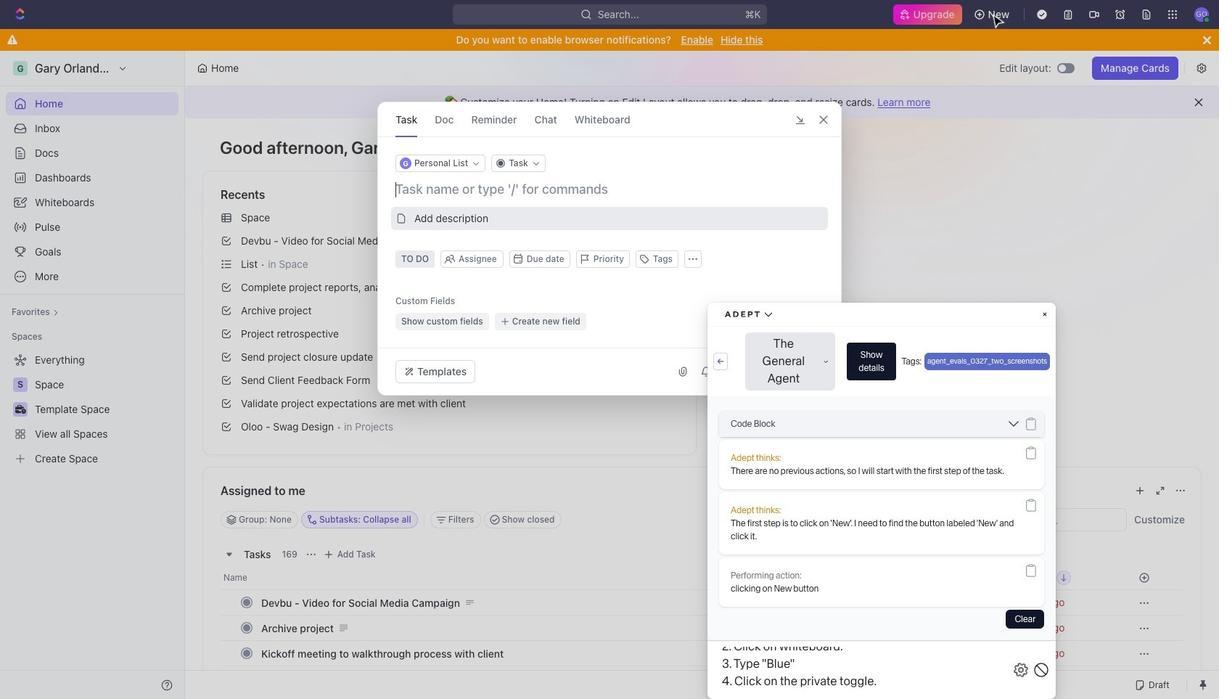Task type: describe. For each thing, give the bounding box(es) containing it.
sidebar navigation
[[0, 51, 185, 699]]

Task name or type '/' for commands text field
[[396, 181, 827, 198]]



Task type: vqa. For each thing, say whether or not it's contained in the screenshot.
tree within the Sidebar Navigation
yes



Task type: locate. For each thing, give the bounding box(es) containing it.
dialog
[[377, 102, 842, 396]]

tree inside sidebar navigation
[[6, 348, 179, 470]]

tree
[[6, 348, 179, 470]]

alert
[[185, 86, 1220, 118]]

Search tasks... text field
[[981, 509, 1127, 531]]



